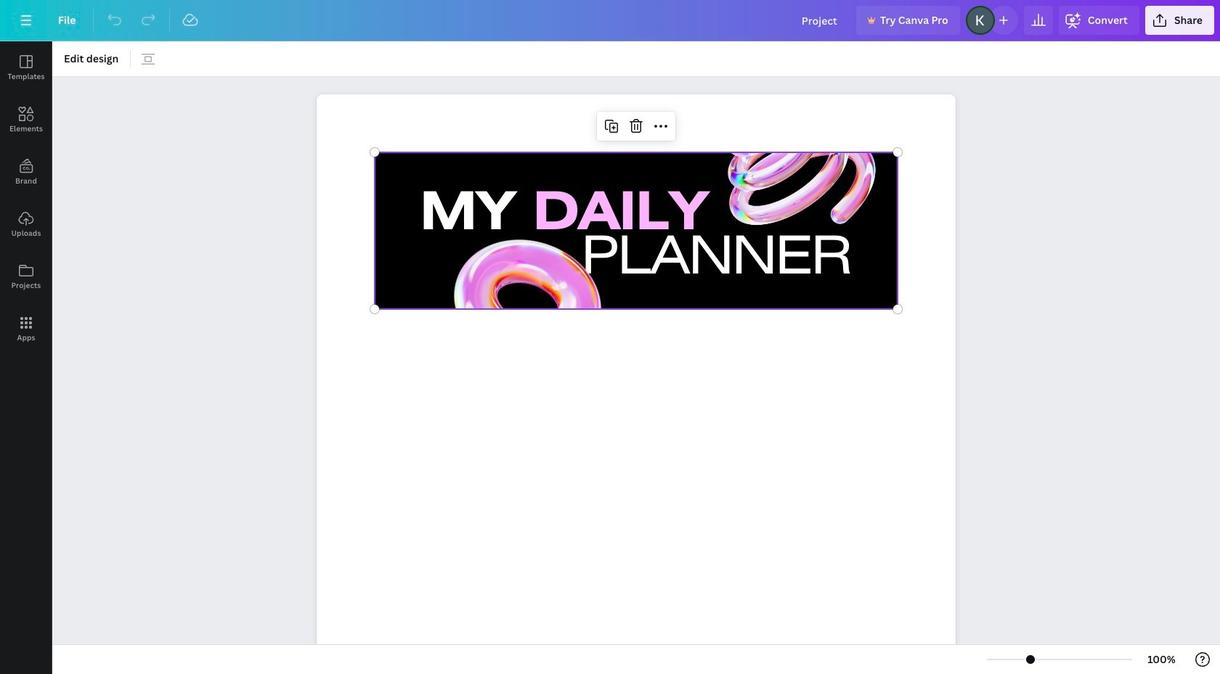 Task type: locate. For each thing, give the bounding box(es) containing it.
side panel tab list
[[0, 41, 52, 355]]

None text field
[[317, 87, 956, 675]]

main menu bar
[[0, 0, 1221, 41]]



Task type: vqa. For each thing, say whether or not it's contained in the screenshot.
Main menu bar at the top of page
yes



Task type: describe. For each thing, give the bounding box(es) containing it.
Design title text field
[[790, 6, 851, 35]]

Zoom button
[[1139, 649, 1186, 672]]



